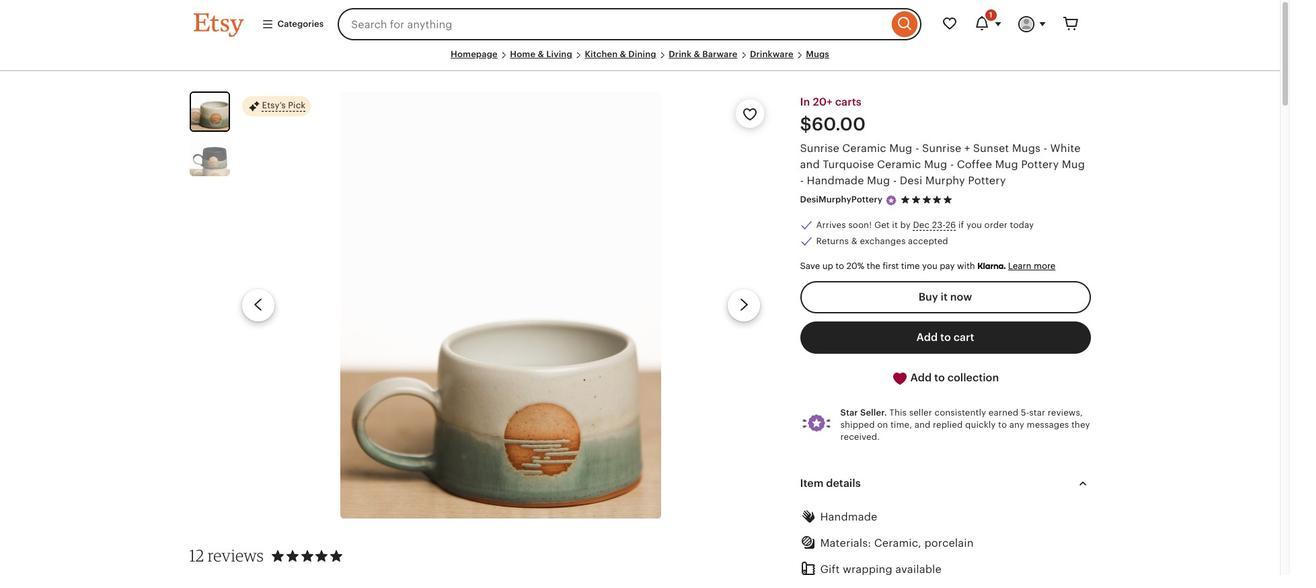 Task type: describe. For each thing, give the bounding box(es) containing it.
porcelain
[[925, 538, 974, 549]]

buy
[[919, 291, 939, 303]]

with
[[958, 261, 975, 271]]

shipped
[[841, 420, 875, 430]]

add to cart button
[[800, 321, 1091, 354]]

mug up 'murphy'
[[925, 159, 948, 170]]

1 button
[[966, 8, 1010, 40]]

drink
[[669, 49, 692, 59]]

mug up star_seller icon
[[867, 175, 890, 187]]

coffee
[[957, 159, 993, 170]]

mugs link
[[806, 49, 830, 59]]

time,
[[891, 420, 913, 430]]

carts
[[836, 96, 862, 108]]

reviews
[[208, 546, 264, 566]]

klarna.
[[978, 261, 1006, 271]]

1
[[990, 11, 993, 19]]

replied
[[933, 420, 963, 430]]

buy it now
[[919, 291, 973, 303]]

5-
[[1021, 407, 1030, 418]]

0 vertical spatial it
[[892, 220, 898, 230]]

& for returns
[[852, 236, 858, 246]]

accepted
[[908, 236, 949, 246]]

in
[[800, 96, 810, 108]]

star seller.
[[841, 407, 887, 418]]

etsy's pick
[[262, 101, 306, 111]]

- up 'murphy'
[[951, 159, 954, 170]]

ceramic,
[[875, 538, 922, 549]]

turquoise
[[823, 159, 875, 170]]

desimurphypottery
[[800, 195, 883, 205]]

add for add to cart
[[917, 332, 938, 343]]

star
[[1030, 407, 1046, 418]]

12 reviews
[[189, 546, 264, 566]]

home & living link
[[510, 49, 573, 59]]

20+
[[813, 96, 833, 108]]

sunset
[[974, 143, 1010, 154]]

save
[[800, 261, 820, 271]]

collection
[[948, 372, 999, 383]]

details
[[827, 478, 861, 489]]

handmade inside sunrise ceramic mug - sunrise + sunset mugs - white and turquoise ceramic mug - coffee mug pottery mug - handmade mug - desi murphy pottery
[[807, 175, 864, 187]]

item
[[800, 478, 824, 489]]

1 sunrise from the left
[[800, 143, 840, 154]]

reviews,
[[1048, 407, 1083, 418]]

26
[[946, 220, 956, 230]]

star
[[841, 407, 858, 418]]

1 horizontal spatial sunrise ceramic mug sunrise sunset mugs white and image 1 image
[[341, 92, 661, 519]]

mugs inside sunrise ceramic mug - sunrise + sunset mugs - white and turquoise ceramic mug - coffee mug pottery mug - handmade mug - desi murphy pottery
[[1013, 143, 1041, 154]]

soon! get
[[849, 220, 890, 230]]

arrives
[[817, 220, 846, 230]]

add to collection button
[[800, 362, 1091, 395]]

they
[[1072, 420, 1091, 430]]

item details button
[[788, 468, 1103, 500]]

drinkware
[[750, 49, 794, 59]]

if
[[959, 220, 965, 230]]

kitchen
[[585, 49, 618, 59]]

& for kitchen
[[620, 49, 627, 59]]

2 sunrise from the left
[[923, 143, 962, 154]]

dining
[[629, 49, 657, 59]]

kitchen & dining link
[[585, 49, 657, 59]]

mug down 'white'
[[1062, 159, 1085, 170]]

- up desimurphypottery link in the top right of the page
[[800, 175, 804, 187]]

order
[[985, 220, 1008, 230]]

0 horizontal spatial you
[[923, 261, 938, 271]]

etsy's
[[262, 101, 286, 111]]

sunrise ceramic mug - sunrise + sunset mugs - white and turquoise ceramic mug - coffee mug pottery mug - handmade mug - desi murphy pottery
[[800, 143, 1085, 187]]

add for add to collection
[[911, 372, 932, 383]]

home
[[510, 49, 536, 59]]

to inside this seller consistently earned 5-star reviews, shipped on time, and replied quickly to any messages they received.
[[999, 420, 1007, 430]]

1 horizontal spatial pottery
[[1022, 159, 1059, 170]]

drinkware link
[[750, 49, 794, 59]]

received.
[[841, 432, 880, 442]]

0 horizontal spatial pottery
[[968, 175, 1006, 187]]

and for replied
[[915, 420, 931, 430]]

Search for anything text field
[[338, 8, 889, 40]]

- left 'white'
[[1044, 143, 1048, 154]]

this
[[890, 407, 907, 418]]

add to collection
[[908, 372, 999, 383]]

living
[[547, 49, 573, 59]]

desimurphypottery link
[[800, 195, 883, 205]]

sunrise ceramic mug sunrise sunset mugs white and image 2 image
[[189, 136, 230, 176]]

white
[[1051, 143, 1081, 154]]



Task type: vqa. For each thing, say whether or not it's contained in the screenshot.
special
no



Task type: locate. For each thing, give the bounding box(es) containing it.
ceramic up the turquoise
[[843, 143, 887, 154]]

learn more button
[[1008, 261, 1056, 271]]

ceramic
[[843, 143, 887, 154], [877, 159, 922, 170]]

you
[[967, 220, 982, 230], [923, 261, 938, 271]]

pottery down 'white'
[[1022, 159, 1059, 170]]

and left the turquoise
[[800, 159, 820, 170]]

& for drink
[[694, 49, 700, 59]]

you left pay
[[923, 261, 938, 271]]

add to cart
[[917, 332, 975, 343]]

messages
[[1027, 420, 1069, 430]]

handmade up materials:
[[821, 511, 878, 523]]

add inside the add to cart button
[[917, 332, 938, 343]]

consistently
[[935, 407, 987, 418]]

None search field
[[338, 8, 922, 40]]

pottery down coffee
[[968, 175, 1006, 187]]

murphy
[[926, 175, 966, 187]]

0 horizontal spatial sunrise
[[800, 143, 840, 154]]

1 vertical spatial it
[[941, 291, 948, 303]]

to
[[836, 261, 845, 271], [941, 332, 951, 343], [935, 372, 945, 383], [999, 420, 1007, 430]]

1 horizontal spatial sunrise
[[923, 143, 962, 154]]

12
[[189, 546, 204, 566]]

quickly
[[966, 420, 996, 430]]

etsy's pick button
[[242, 96, 311, 117]]

seller
[[910, 407, 933, 418]]

$60.00
[[800, 115, 866, 135]]

1 horizontal spatial and
[[915, 420, 931, 430]]

1 horizontal spatial mugs
[[1013, 143, 1041, 154]]

mug
[[890, 143, 913, 154], [925, 159, 948, 170], [996, 159, 1019, 170], [1062, 159, 1085, 170], [867, 175, 890, 187]]

it inside buy it now button
[[941, 291, 948, 303]]

time
[[902, 261, 920, 271]]

today
[[1010, 220, 1034, 230]]

kitchen & dining
[[585, 49, 657, 59]]

1 vertical spatial you
[[923, 261, 938, 271]]

cart
[[954, 332, 975, 343]]

1 horizontal spatial it
[[941, 291, 948, 303]]

and down the seller
[[915, 420, 931, 430]]

first
[[883, 261, 899, 271]]

sunrise left the +
[[923, 143, 962, 154]]

mug up the desi
[[890, 143, 913, 154]]

add
[[917, 332, 938, 343], [911, 372, 932, 383]]

mugs inside menu bar
[[806, 49, 830, 59]]

returns & exchanges accepted
[[817, 236, 949, 246]]

exchanges
[[860, 236, 906, 246]]

0 vertical spatial add
[[917, 332, 938, 343]]

the
[[867, 261, 881, 271]]

star_seller image
[[886, 194, 898, 206]]

pick
[[288, 101, 306, 111]]

desi
[[900, 175, 923, 187]]

categories
[[278, 19, 324, 29]]

it
[[892, 220, 898, 230], [941, 291, 948, 303]]

mugs right sunset
[[1013, 143, 1041, 154]]

-
[[916, 143, 920, 154], [1044, 143, 1048, 154], [951, 159, 954, 170], [800, 175, 804, 187], [893, 175, 897, 187]]

add inside add to collection button
[[911, 372, 932, 383]]

and inside sunrise ceramic mug - sunrise + sunset mugs - white and turquoise ceramic mug - coffee mug pottery mug - handmade mug - desi murphy pottery
[[800, 159, 820, 170]]

pottery
[[1022, 159, 1059, 170], [968, 175, 1006, 187]]

to left cart
[[941, 332, 951, 343]]

1 vertical spatial and
[[915, 420, 931, 430]]

to down 'earned'
[[999, 420, 1007, 430]]

& right drink
[[694, 49, 700, 59]]

menu bar
[[193, 48, 1087, 71]]

20%
[[847, 261, 865, 271]]

add left cart
[[917, 332, 938, 343]]

materials: ceramic, porcelain
[[821, 538, 974, 549]]

homepage
[[451, 49, 498, 59]]

ceramic up the desi
[[877, 159, 922, 170]]

handmade
[[807, 175, 864, 187], [821, 511, 878, 523]]

and inside this seller consistently earned 5-star reviews, shipped on time, and replied quickly to any messages they received.
[[915, 420, 931, 430]]

homepage link
[[451, 49, 498, 59]]

1 vertical spatial handmade
[[821, 511, 878, 523]]

materials:
[[821, 538, 872, 549]]

more
[[1034, 261, 1056, 271]]

0 horizontal spatial and
[[800, 159, 820, 170]]

- left the desi
[[893, 175, 897, 187]]

to left collection
[[935, 372, 945, 383]]

0 vertical spatial you
[[967, 220, 982, 230]]

1 vertical spatial add
[[911, 372, 932, 383]]

add up the seller
[[911, 372, 932, 383]]

in 20+ carts $60.00
[[800, 96, 866, 135]]

up
[[823, 261, 834, 271]]

0 vertical spatial handmade
[[807, 175, 864, 187]]

and
[[800, 159, 820, 170], [915, 420, 931, 430]]

this seller consistently earned 5-star reviews, shipped on time, and replied quickly to any messages they received.
[[841, 407, 1091, 442]]

pay
[[940, 261, 955, 271]]

dec
[[913, 220, 930, 230]]

you right if
[[967, 220, 982, 230]]

+
[[965, 143, 971, 154]]

menu bar containing homepage
[[193, 48, 1087, 71]]

drink & barware
[[669, 49, 738, 59]]

categories banner
[[169, 0, 1111, 48]]

by
[[901, 220, 911, 230]]

drink & barware link
[[669, 49, 738, 59]]

now
[[951, 291, 973, 303]]

categories button
[[251, 12, 334, 36]]

mugs
[[806, 49, 830, 59], [1013, 143, 1041, 154]]

earned
[[989, 407, 1019, 418]]

0 horizontal spatial it
[[892, 220, 898, 230]]

arrives soon! get it by dec 23-26 if you order today
[[817, 220, 1034, 230]]

& for home
[[538, 49, 544, 59]]

1 vertical spatial mugs
[[1013, 143, 1041, 154]]

& left dining
[[620, 49, 627, 59]]

0 vertical spatial mugs
[[806, 49, 830, 59]]

0 vertical spatial pottery
[[1022, 159, 1059, 170]]

to right the up
[[836, 261, 845, 271]]

0 vertical spatial and
[[800, 159, 820, 170]]

mug down sunset
[[996, 159, 1019, 170]]

barware
[[703, 49, 738, 59]]

and for turquoise
[[800, 159, 820, 170]]

home & living
[[510, 49, 573, 59]]

& right the home
[[538, 49, 544, 59]]

mugs right drinkware
[[806, 49, 830, 59]]

on
[[878, 420, 888, 430]]

it left by
[[892, 220, 898, 230]]

23-
[[932, 220, 946, 230]]

0 horizontal spatial mugs
[[806, 49, 830, 59]]

0 vertical spatial ceramic
[[843, 143, 887, 154]]

it right buy
[[941, 291, 948, 303]]

buy it now button
[[800, 281, 1091, 313]]

sunrise ceramic mug sunrise sunset mugs white and image 1 image
[[341, 92, 661, 519], [191, 93, 228, 131]]

1 vertical spatial ceramic
[[877, 159, 922, 170]]

1 vertical spatial pottery
[[968, 175, 1006, 187]]

seller.
[[861, 407, 887, 418]]

handmade up desimurphypottery link in the top right of the page
[[807, 175, 864, 187]]

save up to 20% the first time you pay with klarna. learn more
[[800, 261, 1056, 271]]

sunrise down the $60.00
[[800, 143, 840, 154]]

none search field inside categories banner
[[338, 8, 922, 40]]

0 horizontal spatial sunrise ceramic mug sunrise sunset mugs white and image 1 image
[[191, 93, 228, 131]]

1 horizontal spatial you
[[967, 220, 982, 230]]

returns
[[817, 236, 849, 246]]

& right returns at the right top of page
[[852, 236, 858, 246]]

learn
[[1008, 261, 1032, 271]]

any
[[1010, 420, 1025, 430]]

- up the desi
[[916, 143, 920, 154]]

&
[[538, 49, 544, 59], [620, 49, 627, 59], [694, 49, 700, 59], [852, 236, 858, 246]]



